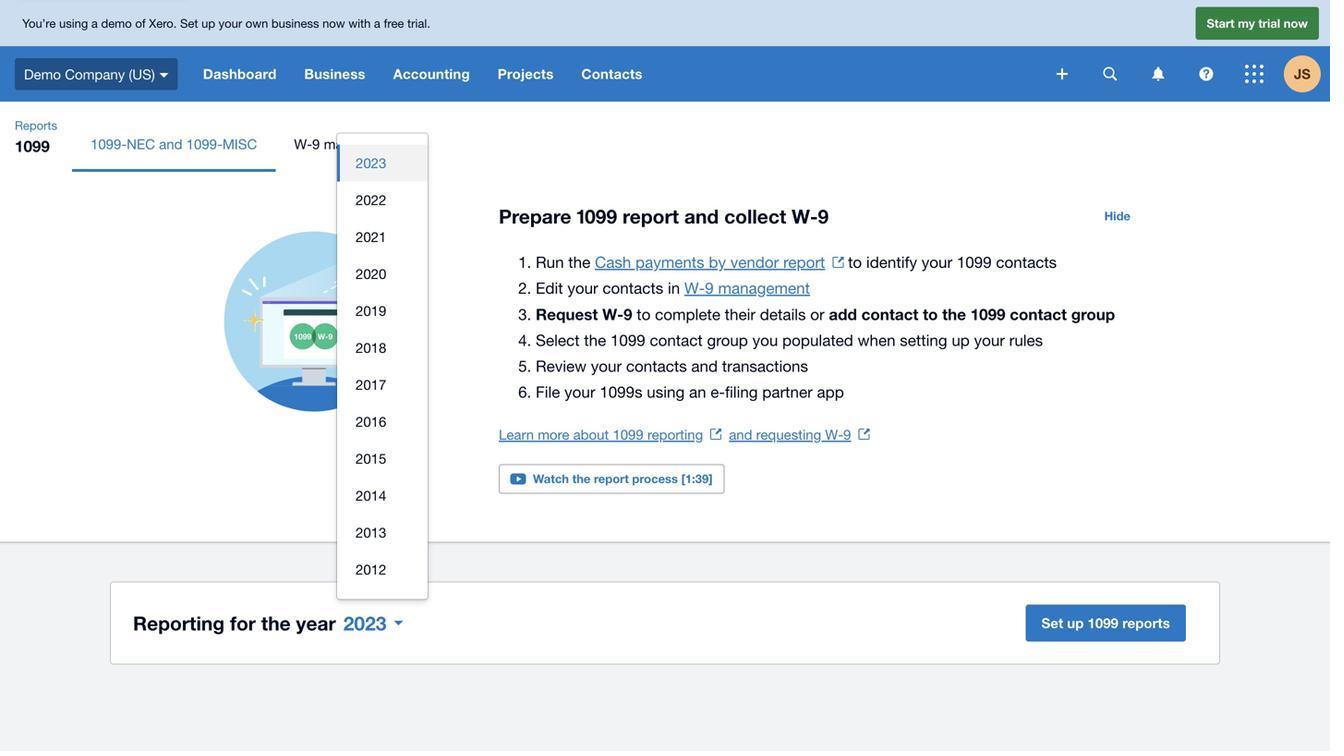 Task type: vqa. For each thing, say whether or not it's contained in the screenshot.
by at the right top of page
yes



Task type: describe. For each thing, give the bounding box(es) containing it.
your left rules
[[974, 331, 1005, 349]]

learn more about 1099 reporting
[[499, 426, 703, 442]]

you
[[753, 331, 778, 349]]

review
[[536, 357, 587, 375]]

reports link
[[7, 116, 65, 135]]

1099-nec and 1099-misc link
[[72, 116, 276, 172]]

menu containing 1099-nec and 1099-misc
[[72, 116, 1330, 172]]

using inside edit your contacts in w-9 management request w-9 to complete their details or add contact to the 1099 contact group select the 1099 contact group you populated when setting up your rules review your contacts and transactions file your 1099s using an e-filing partner app
[[647, 383, 685, 401]]

w- down app
[[825, 426, 844, 442]]

the right for
[[261, 612, 291, 635]]

hide
[[1104, 209, 1131, 223]]

2016 button
[[337, 403, 428, 440]]

reports
[[1122, 615, 1170, 631]]

more
[[538, 426, 569, 442]]

reporting
[[133, 612, 225, 635]]

cash payments by vendor report link
[[595, 253, 844, 271]]

9 down app
[[844, 426, 851, 442]]

1099 inside button
[[1088, 615, 1119, 631]]

2022
[[356, 192, 386, 208]]

2019 button
[[337, 292, 428, 329]]

9 right collect
[[818, 205, 829, 228]]

collect
[[724, 205, 786, 228]]

watch
[[533, 472, 569, 486]]

2019
[[356, 303, 386, 319]]

2 horizontal spatial contact
[[1010, 305, 1067, 323]]

populated
[[782, 331, 853, 349]]

2016
[[356, 413, 386, 430]]

w-9 management link for to identify your 1099 contacts
[[684, 279, 810, 297]]

reports
[[15, 118, 57, 133]]

2013 button
[[337, 514, 428, 551]]

when
[[858, 331, 896, 349]]

cash
[[595, 253, 631, 271]]

with
[[348, 16, 371, 30]]

edit your contacts in w-9 management request w-9 to complete their details or add contact to the 1099 contact group select the 1099 contact group you populated when setting up your rules review your contacts and transactions file your 1099s using an e-filing partner app
[[536, 279, 1115, 401]]

1099 inside reports 1099
[[15, 137, 50, 155]]

2023 button
[[336, 605, 411, 642]]

2 vertical spatial contacts
[[626, 357, 687, 375]]

2023 inside popup button
[[343, 612, 387, 635]]

your inside banner
[[219, 16, 242, 30]]

demo company (us) button
[[0, 46, 189, 102]]

filing
[[725, 383, 758, 401]]

1099 up 1099s
[[611, 331, 645, 349]]

2018
[[356, 339, 386, 356]]

file
[[536, 383, 560, 401]]

contacts
[[581, 66, 643, 82]]

about
[[573, 426, 609, 442]]

misc
[[222, 136, 257, 152]]

your right identify
[[922, 253, 953, 271]]

js button
[[1284, 46, 1330, 102]]

accounting button
[[379, 46, 484, 102]]

own
[[246, 16, 268, 30]]

learn
[[499, 426, 534, 442]]

dashboard
[[203, 66, 277, 82]]

svg image inside demo company (us) 'popup button'
[[160, 73, 169, 77]]

management inside edit your contacts in w-9 management request w-9 to complete their details or add contact to the 1099 contact group select the 1099 contact group you populated when setting up your rules review your contacts and transactions file your 1099s using an e-filing partner app
[[718, 279, 810, 297]]

the inside button
[[572, 472, 591, 486]]

main content containing prepare 1099 report and collect w-9
[[0, 172, 1330, 704]]

2023 button
[[337, 145, 428, 182]]

1 horizontal spatial to
[[848, 253, 862, 271]]

w- right in
[[684, 279, 705, 297]]

2 horizontal spatial to
[[923, 305, 938, 323]]

app
[[817, 383, 844, 401]]

and down filing
[[729, 426, 752, 442]]

run
[[536, 253, 564, 271]]

the right the select
[[584, 331, 606, 349]]

in
[[668, 279, 680, 297]]

9 inside "menu"
[[312, 136, 320, 152]]

accounting
[[393, 66, 470, 82]]

1 vertical spatial report
[[783, 253, 825, 271]]

watch the report process [1:39]
[[533, 472, 713, 486]]

you're
[[22, 16, 56, 30]]

learn more about 1099 reporting link
[[499, 426, 722, 442]]

and up the by
[[684, 205, 719, 228]]

up inside banner
[[201, 16, 215, 30]]

2017 button
[[337, 366, 428, 403]]

set up 1099 reports button
[[1026, 605, 1186, 642]]

prepare
[[499, 205, 571, 228]]

9 down the cash
[[624, 305, 632, 323]]

reporting
[[647, 426, 703, 442]]

prepare 1099 report and collect w-9
[[499, 205, 829, 228]]

reporting for the year
[[133, 612, 336, 635]]

set up 1099 reports
[[1042, 615, 1170, 631]]

business
[[272, 16, 319, 30]]

demo
[[24, 66, 61, 82]]

0 vertical spatial group
[[1071, 305, 1115, 323]]

report for collect
[[623, 205, 679, 228]]

2020
[[356, 266, 386, 282]]

1 horizontal spatial contact
[[862, 305, 919, 323]]

[1:39]
[[681, 472, 713, 486]]

1099 right identify
[[957, 253, 992, 271]]

1099 right about in the left bottom of the page
[[613, 426, 644, 442]]

reports 1099
[[15, 118, 57, 155]]

2 horizontal spatial svg image
[[1200, 67, 1213, 81]]

report for [1:39]
[[594, 472, 629, 486]]

and inside edit your contacts in w-9 management request w-9 to complete their details or add contact to the 1099 contact group select the 1099 contact group you populated when setting up your rules review your contacts and transactions file your 1099s using an e-filing partner app
[[691, 357, 718, 375]]

2015 button
[[337, 440, 428, 477]]

start
[[1207, 16, 1235, 30]]

2014 button
[[337, 477, 428, 514]]

or
[[810, 305, 825, 323]]

business button
[[290, 46, 379, 102]]

identify
[[866, 253, 917, 271]]

to identify your 1099 contacts
[[844, 253, 1057, 271]]

2023 inside button
[[356, 155, 386, 171]]

group containing 2023
[[337, 133, 428, 599]]

1 1099- from the left
[[91, 136, 127, 152]]

2015
[[356, 450, 386, 467]]

and inside "menu"
[[159, 136, 182, 152]]

select
[[536, 331, 580, 349]]

your up 1099s
[[591, 357, 622, 375]]



Task type: locate. For each thing, give the bounding box(es) containing it.
1099- down company
[[91, 136, 127, 152]]

business
[[304, 66, 365, 82]]

0 vertical spatial management
[[324, 136, 405, 152]]

1099 down reports link
[[15, 137, 50, 155]]

demo company (us)
[[24, 66, 155, 82]]

report up payments
[[623, 205, 679, 228]]

1 vertical spatial management
[[718, 279, 810, 297]]

banner
[[0, 0, 1330, 102]]

1 horizontal spatial w-9 management link
[[684, 279, 810, 297]]

partner
[[762, 383, 813, 401]]

9 down the by
[[705, 279, 714, 297]]

1099- right nec
[[186, 136, 222, 152]]

your down the review
[[565, 383, 595, 401]]

trial
[[1259, 16, 1280, 30]]

1 horizontal spatial using
[[647, 383, 685, 401]]

now right trial
[[1284, 16, 1308, 30]]

0 vertical spatial using
[[59, 16, 88, 30]]

contact up when
[[862, 305, 919, 323]]

0 horizontal spatial svg image
[[1057, 68, 1068, 79]]

0 horizontal spatial 1099-
[[91, 136, 127, 152]]

w- inside "menu"
[[294, 136, 312, 152]]

now left with
[[322, 16, 345, 30]]

your up request
[[567, 279, 598, 297]]

report inside button
[[594, 472, 629, 486]]

0 vertical spatial up
[[201, 16, 215, 30]]

2 now from the left
[[1284, 16, 1308, 30]]

0 horizontal spatial up
[[201, 16, 215, 30]]

(us)
[[129, 66, 155, 82]]

2012
[[356, 561, 386, 577]]

0 vertical spatial report
[[623, 205, 679, 228]]

up inside edit your contacts in w-9 management request w-9 to complete their details or add contact to the 1099 contact group select the 1099 contact group you populated when setting up your rules review your contacts and transactions file your 1099s using an e-filing partner app
[[952, 331, 970, 349]]

w- right collect
[[792, 205, 818, 228]]

1 horizontal spatial svg image
[[1103, 67, 1117, 81]]

1 vertical spatial w-9 management link
[[684, 279, 810, 297]]

and up an
[[691, 357, 718, 375]]

using
[[59, 16, 88, 30], [647, 383, 685, 401]]

add
[[829, 305, 857, 323]]

2018 button
[[337, 329, 428, 366]]

2012 button
[[337, 551, 428, 588]]

1099
[[15, 137, 50, 155], [577, 205, 617, 228], [957, 253, 992, 271], [971, 305, 1006, 323], [611, 331, 645, 349], [613, 426, 644, 442], [1088, 615, 1119, 631]]

vendor
[[730, 253, 779, 271]]

up right "xero."
[[201, 16, 215, 30]]

2014
[[356, 487, 386, 503]]

menu
[[72, 116, 1330, 172]]

9
[[312, 136, 320, 152], [818, 205, 829, 228], [705, 279, 714, 297], [624, 305, 632, 323], [844, 426, 851, 442]]

svg image
[[1152, 67, 1164, 81], [1200, 67, 1213, 81], [1057, 68, 1068, 79]]

js
[[1294, 66, 1311, 82]]

management inside "menu"
[[324, 136, 405, 152]]

contacts up 1099s
[[626, 357, 687, 375]]

0 horizontal spatial set
[[180, 16, 198, 30]]

2017
[[356, 376, 386, 393]]

1 horizontal spatial up
[[952, 331, 970, 349]]

and right nec
[[159, 136, 182, 152]]

the right watch
[[572, 472, 591, 486]]

1099 up the cash
[[577, 205, 617, 228]]

1 horizontal spatial a
[[374, 16, 381, 30]]

run the cash payments by vendor report
[[536, 253, 825, 271]]

group
[[1071, 305, 1115, 323], [707, 331, 748, 349]]

using inside banner
[[59, 16, 88, 30]]

setting
[[900, 331, 947, 349]]

using right you're
[[59, 16, 88, 30]]

trial.
[[407, 16, 430, 30]]

1 vertical spatial using
[[647, 383, 685, 401]]

2 horizontal spatial svg image
[[1245, 65, 1264, 83]]

to up setting at the right
[[923, 305, 938, 323]]

0 horizontal spatial using
[[59, 16, 88, 30]]

the right run
[[568, 253, 590, 271]]

0 vertical spatial contacts
[[996, 253, 1057, 271]]

w-9 management link down vendor
[[684, 279, 810, 297]]

to left identify
[[848, 253, 862, 271]]

start my trial now
[[1207, 16, 1308, 30]]

2 vertical spatial report
[[594, 472, 629, 486]]

contacts
[[996, 253, 1057, 271], [603, 279, 663, 297], [626, 357, 687, 375]]

contacts down the cash
[[603, 279, 663, 297]]

using left an
[[647, 383, 685, 401]]

0 horizontal spatial w-9 management link
[[276, 116, 423, 172]]

0 horizontal spatial svg image
[[160, 73, 169, 77]]

hide button
[[1093, 201, 1142, 231]]

1099-nec and 1099-misc
[[91, 136, 257, 152]]

and requesting w-9 link
[[729, 426, 870, 442]]

nec
[[127, 136, 155, 152]]

management down vendor
[[718, 279, 810, 297]]

to left "complete"
[[637, 305, 651, 323]]

main content
[[0, 172, 1330, 704]]

my
[[1238, 16, 1255, 30]]

w-
[[294, 136, 312, 152], [792, 205, 818, 228], [684, 279, 705, 297], [602, 305, 624, 323], [825, 426, 844, 442]]

company
[[65, 66, 125, 82]]

and requesting w-9
[[729, 426, 851, 442]]

0 horizontal spatial now
[[322, 16, 345, 30]]

2023 right year
[[343, 612, 387, 635]]

2021 button
[[337, 218, 428, 255]]

1 a from the left
[[91, 16, 98, 30]]

2020 button
[[337, 255, 428, 292]]

2 a from the left
[[374, 16, 381, 30]]

e-
[[711, 383, 725, 401]]

1 vertical spatial set
[[1042, 615, 1063, 631]]

the up setting at the right
[[942, 305, 966, 323]]

up right setting at the right
[[952, 331, 970, 349]]

1 vertical spatial 2023
[[343, 612, 387, 635]]

xero.
[[149, 16, 177, 30]]

0 vertical spatial set
[[180, 16, 198, 30]]

for
[[230, 612, 256, 635]]

edit
[[536, 279, 563, 297]]

w- right request
[[602, 305, 624, 323]]

report left process
[[594, 472, 629, 486]]

report
[[623, 205, 679, 228], [783, 253, 825, 271], [594, 472, 629, 486]]

w-9 management link for reports 1099
[[276, 116, 423, 172]]

0 vertical spatial w-9 management link
[[276, 116, 423, 172]]

payments
[[636, 253, 705, 271]]

free
[[384, 16, 404, 30]]

contact up rules
[[1010, 305, 1067, 323]]

your
[[219, 16, 242, 30], [922, 253, 953, 271], [567, 279, 598, 297], [974, 331, 1005, 349], [591, 357, 622, 375], [565, 383, 595, 401]]

process
[[632, 472, 678, 486]]

and
[[159, 136, 182, 152], [684, 205, 719, 228], [691, 357, 718, 375], [729, 426, 752, 442]]

up left reports on the bottom right of page
[[1067, 615, 1084, 631]]

a left demo
[[91, 16, 98, 30]]

complete
[[655, 305, 720, 323]]

1 horizontal spatial set
[[1042, 615, 1063, 631]]

1 vertical spatial group
[[707, 331, 748, 349]]

2 vertical spatial up
[[1067, 615, 1084, 631]]

1 horizontal spatial management
[[718, 279, 810, 297]]

management up 2022
[[324, 136, 405, 152]]

watch the report process [1:39] button
[[499, 464, 725, 494]]

2 1099- from the left
[[186, 136, 222, 152]]

w- right misc
[[294, 136, 312, 152]]

2013
[[356, 524, 386, 540]]

requesting
[[756, 426, 821, 442]]

to
[[848, 253, 862, 271], [923, 305, 938, 323], [637, 305, 651, 323]]

details
[[760, 305, 806, 323]]

1099 down to identify your 1099 contacts
[[971, 305, 1006, 323]]

1 vertical spatial up
[[952, 331, 970, 349]]

0 horizontal spatial a
[[91, 16, 98, 30]]

0 horizontal spatial to
[[637, 305, 651, 323]]

contact
[[862, 305, 919, 323], [1010, 305, 1067, 323], [650, 331, 703, 349]]

1 horizontal spatial group
[[1071, 305, 1115, 323]]

w-9 management link up 2022
[[276, 116, 423, 172]]

1 horizontal spatial svg image
[[1152, 67, 1164, 81]]

dashboard link
[[189, 46, 290, 102]]

w-9 management
[[294, 136, 405, 152]]

1 now from the left
[[322, 16, 345, 30]]

your left own
[[219, 16, 242, 30]]

2023 down w-9 management
[[356, 155, 386, 171]]

the
[[568, 253, 590, 271], [942, 305, 966, 323], [584, 331, 606, 349], [572, 472, 591, 486], [261, 612, 291, 635]]

you're using a demo of xero. set up your own business now with a free trial.
[[22, 16, 430, 30]]

9 left 2023 button
[[312, 136, 320, 152]]

0 horizontal spatial management
[[324, 136, 405, 152]]

set inside button
[[1042, 615, 1063, 631]]

select a report year list box
[[337, 133, 428, 599]]

1 horizontal spatial now
[[1284, 16, 1308, 30]]

transactions
[[722, 357, 808, 375]]

up inside button
[[1067, 615, 1084, 631]]

svg image
[[1245, 65, 1264, 83], [1103, 67, 1117, 81], [160, 73, 169, 77]]

1 vertical spatial contacts
[[603, 279, 663, 297]]

demo
[[101, 16, 132, 30]]

2021
[[356, 229, 386, 245]]

contacts up rules
[[996, 253, 1057, 271]]

report right vendor
[[783, 253, 825, 271]]

1 horizontal spatial 1099-
[[186, 136, 222, 152]]

contact down "complete"
[[650, 331, 703, 349]]

group
[[337, 133, 428, 599]]

0 horizontal spatial contact
[[650, 331, 703, 349]]

0 horizontal spatial group
[[707, 331, 748, 349]]

an
[[689, 383, 706, 401]]

projects
[[498, 66, 554, 82]]

their
[[725, 305, 756, 323]]

2 horizontal spatial up
[[1067, 615, 1084, 631]]

1099 left reports on the bottom right of page
[[1088, 615, 1119, 631]]

contacts button
[[568, 46, 656, 102]]

a left free
[[374, 16, 381, 30]]

1099s
[[600, 383, 643, 401]]

0 vertical spatial 2023
[[356, 155, 386, 171]]

request
[[536, 305, 598, 323]]

banner containing dashboard
[[0, 0, 1330, 102]]



